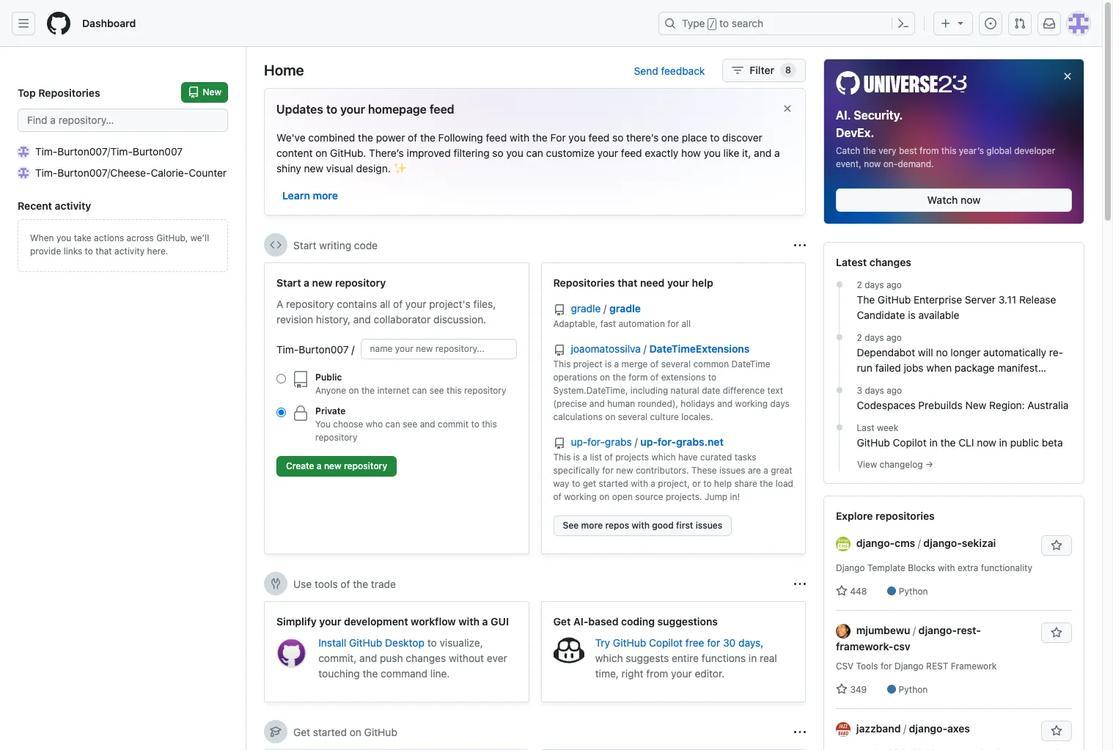 Task type: locate. For each thing, give the bounding box(es) containing it.
0 horizontal spatial see
[[403, 419, 418, 430]]

1 vertical spatial all
[[682, 318, 691, 329]]

working down difference
[[735, 398, 768, 409]]

days down text
[[771, 398, 790, 409]]

0 horizontal spatial new
[[203, 87, 222, 98]]

github up 'what is github?' element
[[364, 726, 398, 738]]

1 vertical spatial copilot
[[649, 637, 683, 649]]

/ inside the type / to search
[[710, 19, 715, 29]]

2 up- from the left
[[641, 436, 658, 448]]

to down take
[[85, 246, 93, 257]]

shiny
[[277, 162, 301, 175]]

more for learn
[[313, 189, 338, 202]]

joaomatossilva
[[571, 343, 641, 355]]

get right mortar board "icon"
[[293, 726, 310, 738]]

this
[[553, 359, 571, 370], [553, 452, 571, 463]]

this inside this project is a merge of several common datetime operations on the form of  extensions to system.datetime, including natural date difference text (precise and human rounded), holidays and working days calculations on several culture locales.
[[553, 359, 571, 370]]

from inside try github copilot free for 30 days, which suggests entire functions in real time, right from your editor.
[[647, 668, 669, 680]]

on inside public anyone on the internet can see this repository
[[349, 385, 359, 396]]

repo image
[[553, 304, 565, 316]]

1 horizontal spatial more
[[581, 520, 603, 531]]

notifications image
[[1044, 18, 1056, 29]]

your inside we've combined the power of the following feed with the for you feed so there's one place to discover content on github. there's improved filtering so you can customize your feed exactly how you like it, and a shiny new visual design. ✨
[[598, 147, 618, 159]]

now inside last week github copilot in the cli now in public beta
[[977, 436, 997, 449]]

text
[[768, 385, 783, 396]]

of inside we've combined the power of the following feed with the for you feed so there's one place to discover content on github. there's improved filtering so you can customize your feed exactly how you like it, and a shiny new visual design. ✨
[[408, 131, 418, 144]]

this
[[942, 145, 957, 156], [447, 385, 462, 396], [482, 419, 497, 430]]

more for see
[[581, 520, 603, 531]]

repository down choose
[[315, 432, 358, 443]]

0 horizontal spatial several
[[618, 412, 648, 423]]

1 this from the top
[[553, 359, 571, 370]]

x image
[[782, 103, 794, 114]]

of
[[408, 131, 418, 144], [393, 298, 403, 310], [651, 359, 659, 370], [651, 372, 659, 383], [605, 452, 613, 463], [553, 492, 562, 503], [341, 578, 350, 590]]

ago inside the 2 days ago dependabot will no longer automatically re- run failed jobs when package manifest changes
[[887, 332, 902, 343]]

star this repository image
[[1051, 725, 1063, 737]]

we've combined the power of the following feed with the for you feed so there's one place to discover content on github. there's improved filtering so you can customize your feed exactly how you like it, and a shiny new visual design. ✨
[[277, 131, 780, 175]]

writing
[[319, 239, 352, 251]]

all inside repositories that need your help element
[[682, 318, 691, 329]]

@jazzband profile image
[[836, 723, 851, 737]]

all inside a repository contains all of your project's files, revision history, and collaborator discussion.
[[380, 298, 391, 310]]

0 horizontal spatial gradle link
[[571, 302, 604, 315]]

github inside try github copilot free for 30 days, which suggests entire functions in real time, right from your editor.
[[613, 637, 646, 649]]

burton007 for tim-burton007 / cheese-calorie-counter
[[57, 167, 107, 179]]

new right create
[[324, 461, 342, 472]]

1 horizontal spatial that
[[618, 277, 638, 289]]

0 horizontal spatial activity
[[55, 200, 91, 212]]

try the github flow element
[[541, 750, 806, 750]]

2 star image from the top
[[836, 684, 848, 695]]

1 horizontal spatial gradle
[[610, 302, 641, 315]]

tim burton007 image
[[18, 146, 29, 157]]

line.
[[430, 668, 450, 680]]

a down "joaomatossilva" link
[[614, 359, 619, 370]]

0 vertical spatial help
[[692, 277, 714, 289]]

very
[[879, 145, 897, 156]]

and inside to visualize, commit, and push changes without ever touching the command line.
[[360, 652, 377, 665]]

started up open
[[599, 478, 629, 489]]

2 2 from the top
[[857, 332, 863, 343]]

1 vertical spatial can
[[412, 385, 427, 396]]

on right anyone
[[349, 385, 359, 396]]

new inside we've combined the power of the following feed with the for you feed so there's one place to discover content on github. there's improved filtering so you can customize your feed exactly how you like it, and a shiny new visual design. ✨
[[304, 162, 324, 175]]

/ right type
[[710, 19, 715, 29]]

this inside private you choose who can see and commit to this repository
[[482, 419, 497, 430]]

to inside we've combined the power of the following feed with the for you feed so there's one place to discover content on github. there's improved filtering so you can customize your feed exactly how you like it, and a shiny new visual design. ✨
[[710, 131, 720, 144]]

tim- down revision
[[277, 343, 299, 355]]

new
[[203, 87, 222, 98], [966, 399, 987, 411]]

gradle / gradle
[[571, 302, 641, 315]]

the inside public anyone on the internet can see this repository
[[362, 385, 375, 396]]

1 vertical spatial ago
[[887, 332, 902, 343]]

is inside this project is a merge of several common datetime operations on the form of  extensions to system.datetime, including natural date difference text (precise and human rounded), holidays and working days calculations on several culture locales.
[[605, 359, 612, 370]]

simplify your development workflow with a gui
[[277, 615, 509, 628]]

with inside we've combined the power of the following feed with the for you feed so there's one place to discover content on github. there's improved filtering so you can customize your feed exactly how you like it, and a shiny new visual design. ✨
[[510, 131, 530, 144]]

there's
[[627, 131, 659, 144]]

1 horizontal spatial repositories
[[553, 277, 615, 289]]

to up combined at the top left
[[326, 103, 338, 116]]

ago for is
[[887, 279, 902, 290]]

1 up- from the left
[[571, 436, 588, 448]]

django up 448
[[836, 562, 865, 573]]

repo image up operations
[[553, 345, 565, 357]]

1 horizontal spatial copilot
[[893, 436, 927, 449]]

so
[[613, 131, 624, 144], [493, 147, 504, 159]]

rest
[[927, 661, 949, 672]]

the left form
[[613, 372, 626, 383]]

copilot inside try github copilot free for 30 days, which suggests entire functions in real time, right from your editor.
[[649, 637, 683, 649]]

2 vertical spatial can
[[386, 419, 401, 430]]

csv
[[836, 661, 854, 672]]

up- up projects
[[641, 436, 658, 448]]

1 horizontal spatial new
[[966, 399, 987, 411]]

0 horizontal spatial get
[[293, 726, 310, 738]]

use
[[293, 578, 312, 590]]

will
[[918, 346, 934, 358]]

the inside to visualize, commit, and push changes without ever touching the command line.
[[363, 668, 378, 680]]

0 horizontal spatial more
[[313, 189, 338, 202]]

can inside private you choose who can see and commit to this repository
[[386, 419, 401, 430]]

catch
[[836, 145, 861, 156]]

tim- inside create a new repository element
[[277, 343, 299, 355]]

feedback
[[661, 64, 705, 77]]

1 horizontal spatial from
[[920, 145, 939, 156]]

dot fill image for the github enterprise server 3.11 release candidate is available
[[834, 278, 845, 290]]

0 vertical spatial several
[[661, 359, 691, 370]]

more
[[313, 189, 338, 202], [581, 520, 603, 531]]

burton007 for tim-burton007 / tim-burton007
[[57, 145, 107, 158]]

command
[[381, 668, 428, 680]]

2 vertical spatial changes
[[406, 652, 446, 665]]

ago up dependabot
[[887, 332, 902, 343]]

ago for failed
[[887, 332, 902, 343]]

all up datetimeextensions link
[[682, 318, 691, 329]]

and
[[754, 147, 772, 159], [353, 313, 371, 326], [590, 398, 605, 409], [718, 398, 733, 409], [420, 419, 436, 430], [360, 652, 377, 665]]

0 vertical spatial star image
[[836, 585, 848, 597]]

the
[[358, 131, 373, 144], [420, 131, 436, 144], [532, 131, 548, 144], [863, 145, 877, 156], [613, 372, 626, 383], [362, 385, 375, 396], [941, 436, 956, 449], [760, 478, 773, 489], [353, 578, 368, 590], [363, 668, 378, 680]]

a left gui
[[482, 615, 488, 628]]

1 vertical spatial get
[[293, 726, 310, 738]]

in left public
[[1000, 436, 1008, 449]]

1 vertical spatial 2
[[857, 332, 863, 343]]

1 python from the top
[[899, 586, 928, 597]]

we'll
[[190, 233, 209, 244]]

working inside this project is a merge of several common datetime operations on the form of  extensions to system.datetime, including natural date difference text (precise and human rounded), holidays and working days calculations on several culture locales.
[[735, 398, 768, 409]]

2
[[857, 279, 863, 290], [857, 332, 863, 343]]

start inside create a new repository element
[[277, 277, 301, 289]]

1 vertical spatial repo image
[[292, 371, 310, 389]]

0 vertical spatial dot fill image
[[834, 278, 845, 290]]

0 vertical spatial repositories
[[38, 86, 100, 99]]

0 vertical spatial working
[[735, 398, 768, 409]]

0 vertical spatial started
[[599, 478, 629, 489]]

recent
[[18, 200, 52, 212]]

0 horizontal spatial copilot
[[649, 637, 683, 649]]

1 star image from the top
[[836, 585, 848, 597]]

0 vertical spatial star this repository image
[[1051, 540, 1063, 551]]

anyone
[[315, 385, 346, 396]]

0 vertical spatial all
[[380, 298, 391, 310]]

0 vertical spatial django
[[836, 562, 865, 573]]

days inside this project is a merge of several common datetime operations on the form of  extensions to system.datetime, including natural date difference text (precise and human rounded), holidays and working days calculations on several culture locales.
[[771, 398, 790, 409]]

more right see
[[581, 520, 603, 531]]

star this repository image for django-sekizai
[[1051, 540, 1063, 551]]

simplify your development workflow with a gui element
[[264, 602, 529, 703]]

1 horizontal spatial help
[[714, 478, 732, 489]]

/ right mjumbewu on the right of page
[[913, 624, 916, 636]]

gradle link up adaptable, fast automation for all
[[610, 302, 641, 315]]

the down install github desktop on the bottom left of page
[[363, 668, 378, 680]]

0 vertical spatial new
[[203, 87, 222, 98]]

2 inside the 2 days ago dependabot will no longer automatically re- run failed jobs when package manifest changes
[[857, 332, 863, 343]]

repo image
[[553, 345, 565, 357], [292, 371, 310, 389], [553, 438, 565, 450]]

tim-burton007 / cheese-calorie-counter
[[35, 167, 227, 179]]

several down human
[[618, 412, 648, 423]]

0 vertical spatial start
[[293, 239, 317, 251]]

issues inside this is a list of projects which have curated tasks specifically for new contributors. these issues are a great way to get started with a project, or to help share the load of working on open source projects. jump in!
[[720, 465, 746, 476]]

ago inside 2 days ago the github enterprise server 3.11 release candidate is available
[[887, 279, 902, 290]]

1 horizontal spatial get
[[553, 615, 571, 628]]

for- up list
[[588, 436, 605, 448]]

2 vertical spatial repo image
[[553, 438, 565, 450]]

you inside when you take actions across github, we'll provide links to that activity here.
[[56, 233, 71, 244]]

0 horizontal spatial in
[[749, 652, 757, 665]]

1 why am i seeing this? image from the top
[[794, 578, 806, 590]]

can right who
[[386, 419, 401, 430]]

install github desktop link
[[319, 637, 427, 649]]

ago down latest changes
[[887, 279, 902, 290]]

time,
[[595, 668, 619, 680]]

now inside ai. security. devex. catch the very best from this year's global developer event, now on-demand.
[[864, 158, 881, 169]]

1 horizontal spatial so
[[613, 131, 624, 144]]

1 horizontal spatial all
[[682, 318, 691, 329]]

start for start writing code
[[293, 239, 317, 251]]

1 horizontal spatial see
[[430, 385, 444, 396]]

changelog
[[880, 459, 923, 470]]

is down "joaomatossilva" link
[[605, 359, 612, 370]]

touching
[[319, 668, 360, 680]]

2 days ago dependabot will no longer automatically re- run failed jobs when package manifest changes
[[857, 332, 1064, 389]]

with inside explore repositories navigation
[[938, 562, 956, 573]]

python down the blocks
[[899, 586, 928, 597]]

0 vertical spatial more
[[313, 189, 338, 202]]

2 inside 2 days ago the github enterprise server 3.11 release candidate is available
[[857, 279, 863, 290]]

0 vertical spatial repo image
[[553, 345, 565, 357]]

github,
[[156, 233, 188, 244]]

django- inside the django-rest- framework-csv
[[919, 624, 957, 636]]

tools image
[[270, 578, 282, 590]]

axes
[[948, 723, 970, 735]]

dot fill image
[[834, 278, 845, 290], [834, 331, 845, 343], [834, 384, 845, 396]]

and down contains
[[353, 313, 371, 326]]

of right tools
[[341, 578, 350, 590]]

0 horizontal spatial all
[[380, 298, 391, 310]]

the left internet
[[362, 385, 375, 396]]

on up system.datetime,
[[600, 372, 610, 383]]

issues
[[720, 465, 746, 476], [696, 520, 723, 531]]

a up revision
[[304, 277, 310, 289]]

new down projects
[[616, 465, 633, 476]]

new inside button
[[324, 461, 342, 472]]

star image for mjumbewu /
[[836, 684, 848, 695]]

None radio
[[277, 374, 286, 384], [277, 408, 286, 417], [277, 374, 286, 384], [277, 408, 286, 417]]

django-rest- framework-csv
[[836, 624, 982, 653]]

good
[[652, 520, 674, 531]]

0 horizontal spatial can
[[386, 419, 401, 430]]

the inside ai. security. devex. catch the very best from this year's global developer event, now on-demand.
[[863, 145, 877, 156]]

several up extensions
[[661, 359, 691, 370]]

3 days ago codespaces prebuilds new region: australia
[[857, 385, 1069, 411]]

you
[[569, 131, 586, 144], [507, 147, 524, 159], [704, 147, 721, 159], [56, 233, 71, 244]]

blocks
[[908, 562, 936, 573]]

1 vertical spatial star image
[[836, 684, 848, 695]]

feed up filtering
[[486, 131, 507, 144]]

which inside try github copilot free for 30 days, which suggests entire functions in real time, right from your editor.
[[595, 652, 623, 665]]

changes right latest
[[870, 256, 912, 268]]

gradle
[[571, 302, 601, 315], [610, 302, 641, 315]]

this inside this is a list of projects which have curated tasks specifically for new contributors. these issues are a great way to get started with a project, or to help share the load of working on open source projects. jump in!
[[553, 452, 571, 463]]

1 horizontal spatial django
[[895, 661, 924, 672]]

get for get ai-based coding suggestions
[[553, 615, 571, 628]]

2 this from the top
[[553, 452, 571, 463]]

0 horizontal spatial so
[[493, 147, 504, 159]]

this inside public anyone on the internet can see this repository
[[447, 385, 462, 396]]

0 vertical spatial copilot
[[893, 436, 927, 449]]

this right the commit
[[482, 419, 497, 430]]

these
[[692, 465, 717, 476]]

to down workflow
[[427, 637, 437, 649]]

1 dot fill image from the top
[[834, 278, 845, 290]]

Top Repositories search field
[[18, 109, 228, 132]]

for inside try github copilot free for 30 days, which suggests entire functions in real time, right from your editor.
[[707, 637, 721, 649]]

1 vertical spatial help
[[714, 478, 732, 489]]

on
[[316, 147, 327, 159], [600, 372, 610, 383], [349, 385, 359, 396], [605, 412, 616, 423], [599, 492, 610, 503], [350, 726, 362, 738]]

1 2 from the top
[[857, 279, 863, 290]]

0 vertical spatial python
[[899, 586, 928, 597]]

days,
[[739, 637, 764, 649]]

burton007 inside create a new repository element
[[299, 343, 349, 355]]

and right it,
[[754, 147, 772, 159]]

star this repository image
[[1051, 540, 1063, 551], [1051, 627, 1063, 639]]

try github copilot free for 30 days, which suggests entire functions in real time, right from your editor.
[[595, 637, 777, 680]]

why am i seeing this? image
[[794, 578, 806, 590], [794, 727, 806, 738]]

there's
[[369, 147, 404, 159]]

server
[[965, 293, 996, 306]]

collaborator
[[374, 313, 431, 326]]

1 vertical spatial changes
[[857, 377, 897, 389]]

demand.
[[898, 158, 934, 169]]

1 vertical spatial dot fill image
[[834, 331, 845, 343]]

can inside we've combined the power of the following feed with the for you feed so there's one place to discover content on github. there's improved filtering so you can customize your feed exactly how you like it, and a shiny new visual design. ✨
[[526, 147, 544, 159]]

0 vertical spatial this
[[553, 359, 571, 370]]

last week github copilot in the cli now in public beta
[[857, 422, 1063, 449]]

with left for
[[510, 131, 530, 144]]

1 vertical spatial python
[[899, 684, 928, 695]]

days for dependabot
[[865, 332, 884, 343]]

a inside we've combined the power of the following feed with the for you feed so there's one place to discover content on github. there's improved filtering so you can customize your feed exactly how you like it, and a shiny new visual design. ✨
[[775, 147, 780, 159]]

star this repository image for django-rest- framework-csv
[[1051, 627, 1063, 639]]

0 horizontal spatial is
[[574, 452, 580, 463]]

jump
[[705, 492, 728, 503]]

the left 'cli'
[[941, 436, 956, 449]]

repository up the commit
[[464, 385, 507, 396]]

start
[[293, 239, 317, 251], [277, 277, 301, 289]]

which up contributors.
[[652, 452, 676, 463]]

and inside private you choose who can see and commit to this repository
[[420, 419, 436, 430]]

visualize,
[[440, 637, 483, 649]]

why am i seeing this? image left 448
[[794, 578, 806, 590]]

0 vertical spatial can
[[526, 147, 544, 159]]

one
[[662, 131, 679, 144]]

with inside this is a list of projects which have curated tasks specifically for new contributors. these issues are a great way to get started with a project, or to help share the load of working on open source projects. jump in!
[[631, 478, 648, 489]]

a right create
[[317, 461, 322, 472]]

to right the commit
[[471, 419, 480, 430]]

days up the
[[865, 279, 884, 290]]

0 vertical spatial why am i seeing this? image
[[794, 578, 806, 590]]

0 vertical spatial 2
[[857, 279, 863, 290]]

2 python from the top
[[899, 684, 928, 695]]

days inside the 2 days ago dependabot will no longer automatically re- run failed jobs when package manifest changes
[[865, 332, 884, 343]]

which up time,
[[595, 652, 623, 665]]

/ inside create a new repository element
[[352, 343, 355, 355]]

repositories that need your help element
[[541, 263, 806, 555]]

this up the specifically
[[553, 452, 571, 463]]

@django-cms profile image
[[836, 537, 851, 552]]

github down development
[[349, 637, 382, 649]]

design.
[[356, 162, 391, 175]]

is
[[908, 309, 916, 321], [605, 359, 612, 370], [574, 452, 580, 463]]

coding
[[621, 615, 655, 628]]

from inside ai. security. devex. catch the very best from this year's global developer event, now on-demand.
[[920, 145, 939, 156]]

1 gradle link from the left
[[571, 302, 604, 315]]

now right 'cli'
[[977, 436, 997, 449]]

0 horizontal spatial help
[[692, 277, 714, 289]]

1 horizontal spatial this
[[482, 419, 497, 430]]

2 horizontal spatial this
[[942, 145, 957, 156]]

this for joaomatossilva
[[553, 359, 571, 370]]

2 vertical spatial is
[[574, 452, 580, 463]]

now right watch
[[961, 193, 981, 206]]

on inside we've combined the power of the following feed with the for you feed so there's one place to discover content on github. there's improved filtering so you can customize your feed exactly how you like it, and a shiny new visual design. ✨
[[316, 147, 327, 159]]

triangle down image
[[955, 17, 967, 29]]

1 horizontal spatial for-
[[658, 436, 676, 448]]

2 up dependabot
[[857, 332, 863, 343]]

your up collaborator
[[406, 298, 427, 310]]

of inside a repository contains all of your project's files, revision history, and collaborator discussion.
[[393, 298, 403, 310]]

0 horizontal spatial working
[[564, 492, 597, 503]]

new inside 3 days ago codespaces prebuilds new region: australia
[[966, 399, 987, 411]]

calculations
[[553, 412, 603, 423]]

open
[[612, 492, 633, 503]]

working down get
[[564, 492, 597, 503]]

0 horizontal spatial gradle
[[571, 302, 601, 315]]

lock image
[[292, 405, 310, 423]]

(precise
[[553, 398, 587, 409]]

following
[[438, 131, 483, 144]]

star image
[[836, 585, 848, 597], [836, 684, 848, 695]]

copilot inside last week github copilot in the cli now in public beta
[[893, 436, 927, 449]]

days for the
[[865, 279, 884, 290]]

2 vertical spatial this
[[482, 419, 497, 430]]

repositories right "top"
[[38, 86, 100, 99]]

of up including
[[651, 372, 659, 383]]

discover
[[723, 131, 763, 144]]

and inside a repository contains all of your project's files, revision history, and collaborator discussion.
[[353, 313, 371, 326]]

0 vertical spatial this
[[942, 145, 957, 156]]

view changelog →
[[858, 459, 934, 470]]

ago inside 3 days ago codespaces prebuilds new region: australia
[[887, 385, 902, 396]]

Repository name text field
[[361, 339, 517, 359]]

burton007 down tim-burton007 / tim-burton007
[[57, 167, 107, 179]]

with left extra at bottom right
[[938, 562, 956, 573]]

1 star this repository image from the top
[[1051, 540, 1063, 551]]

holidays
[[681, 398, 715, 409]]

1 vertical spatial working
[[564, 492, 597, 503]]

changes down failed
[[857, 377, 897, 389]]

0 vertical spatial now
[[864, 158, 881, 169]]

2 dot fill image from the top
[[834, 331, 845, 343]]

ai.
[[836, 108, 851, 121]]

why am i seeing this? image left @jazzband profile icon
[[794, 727, 806, 738]]

1 vertical spatial which
[[595, 652, 623, 665]]

2 vertical spatial dot fill image
[[834, 384, 845, 396]]

watch
[[928, 193, 958, 206]]

1 vertical spatial this
[[447, 385, 462, 396]]

repository inside private you choose who can see and commit to this repository
[[315, 432, 358, 443]]

you up customize
[[569, 131, 586, 144]]

github up candidate
[[878, 293, 911, 306]]

2 days ago the github enterprise server 3.11 release candidate is available
[[857, 279, 1057, 321]]

2 horizontal spatial is
[[908, 309, 916, 321]]

0 vertical spatial changes
[[870, 256, 912, 268]]

2 why am i seeing this? image from the top
[[794, 727, 806, 738]]

your up combined at the top left
[[340, 103, 365, 116]]

how
[[682, 147, 701, 159]]

tim- right tim burton007 "icon"
[[35, 145, 58, 158]]

1 vertical spatial started
[[313, 726, 347, 738]]

codespaces prebuilds new region: australia link
[[857, 397, 1073, 413]]

activity inside when you take actions across github, we'll provide links to that activity here.
[[115, 246, 145, 257]]

1 vertical spatial activity
[[115, 246, 145, 257]]

so left there's
[[613, 131, 624, 144]]

1 horizontal spatial activity
[[115, 246, 145, 257]]

grabs.net
[[676, 436, 724, 448]]

days
[[865, 279, 884, 290], [865, 332, 884, 343], [865, 385, 885, 396], [771, 398, 790, 409]]

filtering
[[454, 147, 490, 159]]

that
[[96, 246, 112, 257], [618, 277, 638, 289]]

that down actions
[[96, 246, 112, 257]]

gradle up adaptable, fast automation for all
[[610, 302, 641, 315]]

this up operations
[[553, 359, 571, 370]]

ago up codespaces
[[887, 385, 902, 396]]

your down entire
[[671, 668, 692, 680]]

1 vertical spatial is
[[605, 359, 612, 370]]

so right filtering
[[493, 147, 504, 159]]

1 vertical spatial start
[[277, 277, 301, 289]]

2 vertical spatial now
[[977, 436, 997, 449]]

repository inside a repository contains all of your project's files, revision history, and collaborator discussion.
[[286, 298, 334, 310]]

/ up merge
[[644, 343, 647, 355]]

1 vertical spatial why am i seeing this? image
[[794, 727, 806, 738]]

1 vertical spatial new
[[966, 399, 987, 411]]

0 vertical spatial is
[[908, 309, 916, 321]]

in up →
[[930, 436, 938, 449]]

/ down contains
[[352, 343, 355, 355]]

3 dot fill image from the top
[[834, 384, 845, 396]]

days inside 3 days ago codespaces prebuilds new region: australia
[[865, 385, 885, 396]]

1 vertical spatial this
[[553, 452, 571, 463]]

1 vertical spatial issues
[[696, 520, 723, 531]]

0 horizontal spatial repositories
[[38, 86, 100, 99]]

1 vertical spatial from
[[647, 668, 669, 680]]

349
[[848, 684, 867, 695]]

feed up customize
[[589, 131, 610, 144]]

days inside 2 days ago the github enterprise server 3.11 release candidate is available
[[865, 279, 884, 290]]

from up demand.
[[920, 145, 939, 156]]

1 vertical spatial see
[[403, 419, 418, 430]]

2 star this repository image from the top
[[1051, 627, 1063, 639]]

more inside see more repos with good first issues link
[[581, 520, 603, 531]]

0 vertical spatial get
[[553, 615, 571, 628]]

grabs
[[605, 436, 632, 448]]

from
[[920, 145, 939, 156], [647, 668, 669, 680]]



Task type: vqa. For each thing, say whether or not it's contained in the screenshot.
2 inside 2 days ago Dependabot will no longer automatically re- run failed jobs when package manifest changes
yes



Task type: describe. For each thing, give the bounding box(es) containing it.
you left like
[[704, 147, 721, 159]]

448
[[848, 586, 867, 597]]

adaptable, fast automation for all
[[553, 318, 691, 329]]

the up github.
[[358, 131, 373, 144]]

30
[[723, 637, 736, 649]]

files,
[[474, 298, 496, 310]]

when
[[927, 361, 952, 374]]

this for up-for-grabs
[[553, 452, 571, 463]]

great
[[771, 465, 793, 476]]

for inside explore repositories navigation
[[881, 661, 893, 672]]

/ up fast
[[604, 302, 607, 315]]

repo image for up-for-grabs
[[553, 438, 565, 450]]

private
[[315, 406, 346, 417]]

is inside 2 days ago the github enterprise server 3.11 release candidate is available
[[908, 309, 916, 321]]

dashboard
[[82, 17, 136, 29]]

changes inside to visualize, commit, and push changes without ever touching the command line.
[[406, 652, 446, 665]]

install github desktop
[[319, 637, 427, 649]]

updates to your homepage feed
[[277, 103, 455, 116]]

dependabot
[[857, 346, 916, 358]]

github inside last week github copilot in the cli now in public beta
[[857, 436, 890, 449]]

for inside this is a list of projects which have curated tasks specifically for new contributors. these issues are a great way to get started with a project, or to help share the load of working on open source projects. jump in!
[[602, 465, 614, 476]]

locales.
[[682, 412, 713, 423]]

learn
[[282, 189, 310, 202]]

get started on github
[[293, 726, 398, 738]]

a inside this project is a merge of several common datetime operations on the form of  extensions to system.datetime, including natural date difference text (precise and human rounded), holidays and working days calculations on several culture locales.
[[614, 359, 619, 370]]

mjumbewu /
[[857, 624, 916, 636]]

the
[[857, 293, 875, 306]]

a inside create a new repository button
[[317, 461, 322, 472]]

cms
[[895, 537, 916, 549]]

extensions
[[661, 372, 706, 383]]

repo image for joaomatossilva
[[553, 345, 565, 357]]

your right "need"
[[668, 277, 690, 289]]

dot fill image for codespaces prebuilds new region: australia
[[834, 384, 845, 396]]

2 for- from the left
[[658, 436, 676, 448]]

github inside "simplify your development workflow with a gui" element
[[349, 637, 382, 649]]

you right filtering
[[507, 147, 524, 159]]

2 gradle link from the left
[[610, 302, 641, 315]]

the inside this project is a merge of several common datetime operations on the form of  extensions to system.datetime, including natural date difference text (precise and human rounded), holidays and working days calculations on several culture locales.
[[613, 372, 626, 383]]

a left list
[[583, 452, 588, 463]]

why am i seeing this? image for get started on github
[[794, 727, 806, 738]]

start for start a new repository
[[277, 277, 301, 289]]

2 gradle from the left
[[610, 302, 641, 315]]

1 vertical spatial now
[[961, 193, 981, 206]]

for up joaomatossilva / datetimeextensions
[[668, 318, 679, 329]]

public
[[1011, 436, 1039, 449]]

adaptable,
[[553, 318, 598, 329]]

tim- for tim-burton007 /
[[277, 343, 299, 355]]

including
[[631, 385, 668, 396]]

mjumbewu
[[857, 624, 911, 636]]

started inside this is a list of projects which have curated tasks specifically for new contributors. these issues are a great way to get started with a project, or to help share the load of working on open source projects. jump in!
[[599, 478, 629, 489]]

repository inside create a new repository button
[[344, 461, 388, 472]]

git pull request image
[[1015, 18, 1026, 29]]

explore element
[[824, 59, 1085, 750]]

get for get started on github
[[293, 726, 310, 738]]

create
[[286, 461, 314, 472]]

with up visualize,
[[459, 615, 480, 628]]

public anyone on the internet can see this repository
[[315, 372, 507, 396]]

0 horizontal spatial django
[[836, 562, 865, 573]]

a up source
[[651, 478, 656, 489]]

and down system.datetime,
[[590, 398, 605, 409]]

of down 'way'
[[553, 492, 562, 503]]

1 vertical spatial so
[[493, 147, 504, 159]]

working inside this is a list of projects which have curated tasks specifically for new contributors. these issues are a great way to get started with a project, or to help share the load of working on open source projects. jump in!
[[564, 492, 597, 503]]

/ up projects
[[635, 436, 638, 448]]

python for cms
[[899, 586, 928, 597]]

dot fill image
[[834, 422, 845, 433]]

github inside 2 days ago the github enterprise server 3.11 release candidate is available
[[878, 293, 911, 306]]

this inside ai. security. devex. catch the very best from this year's global developer event, now on-demand.
[[942, 145, 957, 156]]

code image
[[270, 239, 282, 251]]

repositories that need your help
[[553, 277, 714, 289]]

the left trade
[[353, 578, 368, 590]]

repository up contains
[[335, 277, 386, 289]]

2 for the github enterprise server 3.11 release candidate is available
[[857, 279, 863, 290]]

tim-burton007 /
[[277, 343, 355, 355]]

filter image
[[732, 65, 744, 76]]

tim- up the cheese-
[[110, 145, 133, 158]]

issues inside see more repos with good first issues link
[[696, 520, 723, 531]]

ever
[[487, 652, 507, 665]]

1 horizontal spatial in
[[930, 436, 938, 449]]

1 horizontal spatial several
[[661, 359, 691, 370]]

to down the specifically
[[572, 478, 580, 489]]

changes inside the 2 days ago dependabot will no longer automatically re- run failed jobs when package manifest changes
[[857, 377, 897, 389]]

1 for- from the left
[[588, 436, 605, 448]]

star image for django-cms / django-sekizai
[[836, 585, 848, 597]]

get ai-based coding suggestions element
[[541, 602, 806, 703]]

to right or
[[704, 478, 712, 489]]

is inside this is a list of projects which have curated tasks specifically for new contributors. these issues are a great way to get started with a project, or to help share the load of working on open source projects. jump in!
[[574, 452, 580, 463]]

sekizai
[[962, 537, 996, 549]]

universe23 image
[[836, 71, 968, 94]]

use tools of the trade
[[293, 578, 396, 590]]

start a new repository
[[277, 277, 386, 289]]

see inside public anyone on the internet can see this repository
[[430, 385, 444, 396]]

joaomatossilva link
[[571, 343, 644, 355]]

editor.
[[695, 668, 725, 680]]

feed down there's
[[621, 147, 642, 159]]

/ right jazzband
[[904, 723, 907, 735]]

project,
[[658, 478, 690, 489]]

view
[[858, 459, 878, 470]]

datetimeextensions
[[650, 343, 750, 355]]

common
[[694, 359, 729, 370]]

dot fill image for dependabot will no longer automatically re- run failed jobs when package manifest changes
[[834, 331, 845, 343]]

or
[[693, 478, 701, 489]]

framework
[[951, 661, 997, 672]]

on inside this is a list of projects which have curated tasks specifically for new contributors. these issues are a great way to get started with a project, or to help share the load of working on open source projects. jump in!
[[599, 492, 610, 503]]

send feedback
[[634, 64, 705, 77]]

@mjumbewu profile image
[[836, 624, 851, 639]]

region:
[[990, 399, 1025, 411]]

top
[[18, 86, 36, 99]]

github.
[[330, 147, 366, 159]]

2 horizontal spatial in
[[1000, 436, 1008, 449]]

tim- for tim-burton007 / tim-burton007
[[35, 145, 58, 158]]

tim- for tim-burton007 / cheese-calorie-counter
[[35, 167, 58, 179]]

/ right cms
[[918, 537, 921, 549]]

beta
[[1042, 436, 1063, 449]]

close image
[[1062, 70, 1074, 82]]

curated
[[701, 452, 732, 463]]

1 vertical spatial several
[[618, 412, 648, 423]]

to inside when you take actions across github, we'll provide links to that activity here.
[[85, 246, 93, 257]]

operations
[[553, 372, 598, 383]]

on up 'what is github?' element
[[350, 726, 362, 738]]

and inside we've combined the power of the following feed with the for you feed so there's one place to discover content on github. there's improved filtering so you can customize your feed exactly how you like it, and a shiny new visual design. ✨
[[754, 147, 772, 159]]

that inside repositories that need your help element
[[618, 277, 638, 289]]

get
[[583, 478, 597, 489]]

commit
[[438, 419, 469, 430]]

of right list
[[605, 452, 613, 463]]

a right are
[[764, 465, 769, 476]]

suggestions
[[658, 615, 718, 628]]

this project is a merge of several common datetime operations on the form of  extensions to system.datetime, including natural date difference text (precise and human rounded), holidays and working days calculations on several culture locales.
[[553, 359, 790, 423]]

home
[[264, 62, 304, 78]]

combined
[[308, 131, 355, 144]]

that inside when you take actions across github, we'll provide links to that activity here.
[[96, 246, 112, 257]]

repositories
[[876, 510, 935, 522]]

new inside this is a list of projects which have curated tasks specifically for new contributors. these issues are a great way to get started with a project, or to help share the load of working on open source projects. jump in!
[[616, 465, 633, 476]]

explore repositories navigation
[[824, 496, 1085, 750]]

to inside private you choose who can see and commit to this repository
[[471, 419, 480, 430]]

no
[[936, 346, 948, 358]]

you
[[315, 419, 331, 430]]

help inside this is a list of projects which have curated tasks specifically for new contributors. these issues are a great way to get started with a project, or to help share the load of working on open source projects. jump in!
[[714, 478, 732, 489]]

start writing code
[[293, 239, 378, 251]]

send feedback link
[[634, 63, 705, 78]]

to left search
[[720, 17, 729, 29]]

run
[[857, 361, 873, 374]]

simplify
[[277, 615, 317, 628]]

improved
[[407, 147, 451, 159]]

python for /
[[899, 684, 928, 695]]

command palette image
[[898, 18, 910, 29]]

the inside last week github copilot in the cli now in public beta
[[941, 436, 956, 449]]

new up 'history,'
[[312, 277, 333, 289]]

Find a repository… text field
[[18, 109, 228, 132]]

the left for
[[532, 131, 548, 144]]

date
[[702, 385, 721, 396]]

revision
[[277, 313, 313, 326]]

why am i seeing this? image for use tools of the trade
[[794, 578, 806, 590]]

github desktop image
[[277, 638, 307, 668]]

a
[[277, 298, 283, 310]]

view changelog → link
[[858, 459, 934, 470]]

✨
[[394, 162, 407, 175]]

1 vertical spatial django
[[895, 661, 924, 672]]

of down joaomatossilva / datetimeextensions
[[651, 359, 659, 370]]

up-for-grabs link
[[571, 436, 635, 448]]

on down human
[[605, 412, 616, 423]]

0 vertical spatial so
[[613, 131, 624, 144]]

mortar board image
[[270, 726, 282, 738]]

learn more link
[[282, 189, 338, 202]]

what is github? element
[[264, 750, 529, 750]]

the up improved
[[420, 131, 436, 144]]

django- right jazzband
[[909, 723, 948, 735]]

django- up "template"
[[857, 537, 895, 549]]

jazzband / django-axes
[[857, 723, 970, 735]]

in inside try github copilot free for 30 days, which suggests entire functions in real time, right from your editor.
[[749, 652, 757, 665]]

see inside private you choose who can see and commit to this repository
[[403, 419, 418, 430]]

see more repos with good first issues link
[[553, 516, 732, 536]]

suggests
[[626, 652, 669, 665]]

culture
[[650, 412, 679, 423]]

security.
[[854, 108, 903, 121]]

and down date
[[718, 398, 733, 409]]

difference
[[723, 385, 765, 396]]

your inside try github copilot free for 30 days, which suggests entire functions in real time, right from your editor.
[[671, 668, 692, 680]]

1 vertical spatial repositories
[[553, 277, 615, 289]]

when
[[30, 233, 54, 244]]

/ up the cheese-
[[107, 145, 110, 158]]

2 for dependabot will no longer automatically re- run failed jobs when package manifest changes
[[857, 332, 863, 343]]

which inside this is a list of projects which have curated tasks specifically for new contributors. these issues are a great way to get started with a project, or to help share the load of working on open source projects. jump in!
[[652, 452, 676, 463]]

exactly
[[645, 147, 679, 159]]

feed up following
[[430, 103, 455, 116]]

can inside public anyone on the internet can see this repository
[[412, 385, 427, 396]]

a inside "simplify your development workflow with a gui" element
[[482, 615, 488, 628]]

package
[[955, 361, 995, 374]]

commit,
[[319, 652, 357, 665]]

try
[[595, 637, 610, 649]]

desktop
[[385, 637, 425, 649]]

content
[[277, 147, 313, 159]]

jobs
[[904, 361, 924, 374]]

see
[[563, 520, 579, 531]]

/ down tim-burton007 / tim-burton007
[[107, 167, 110, 179]]

to inside this project is a merge of several common datetime operations on the form of  extensions to system.datetime, including natural date difference text (precise and human rounded), holidays and working days calculations on several culture locales.
[[708, 372, 717, 383]]

create a new repository element
[[277, 275, 517, 483]]

why am i seeing this? image
[[794, 240, 806, 251]]

your inside a repository contains all of your project's files, revision history, and collaborator discussion.
[[406, 298, 427, 310]]

datetimeextensions link
[[650, 343, 750, 355]]

1 gradle from the left
[[571, 302, 601, 315]]

django- up django template blocks with extra functionality
[[924, 537, 962, 549]]

global
[[987, 145, 1012, 156]]

push
[[380, 652, 403, 665]]

issue opened image
[[985, 18, 997, 29]]

plus image
[[940, 18, 952, 29]]

devex.
[[836, 126, 875, 139]]

rounded),
[[638, 398, 679, 409]]

burton007 for tim-burton007 /
[[299, 343, 349, 355]]

to inside to visualize, commit, and push changes without ever touching the command line.
[[427, 637, 437, 649]]

real
[[760, 652, 777, 665]]

burton007 up calorie-
[[133, 145, 183, 158]]

with left good
[[632, 520, 650, 531]]

the inside this is a list of projects which have curated tasks specifically for new contributors. these issues are a great way to get started with a project, or to help share the load of working on open source projects. jump in!
[[760, 478, 773, 489]]

days for codespaces
[[865, 385, 885, 396]]

your up install on the bottom of the page
[[319, 615, 341, 628]]

human
[[608, 398, 636, 409]]

cheese calorie counter image
[[18, 167, 29, 179]]

homepage image
[[47, 12, 70, 35]]

repository inside public anyone on the internet can see this repository
[[464, 385, 507, 396]]



